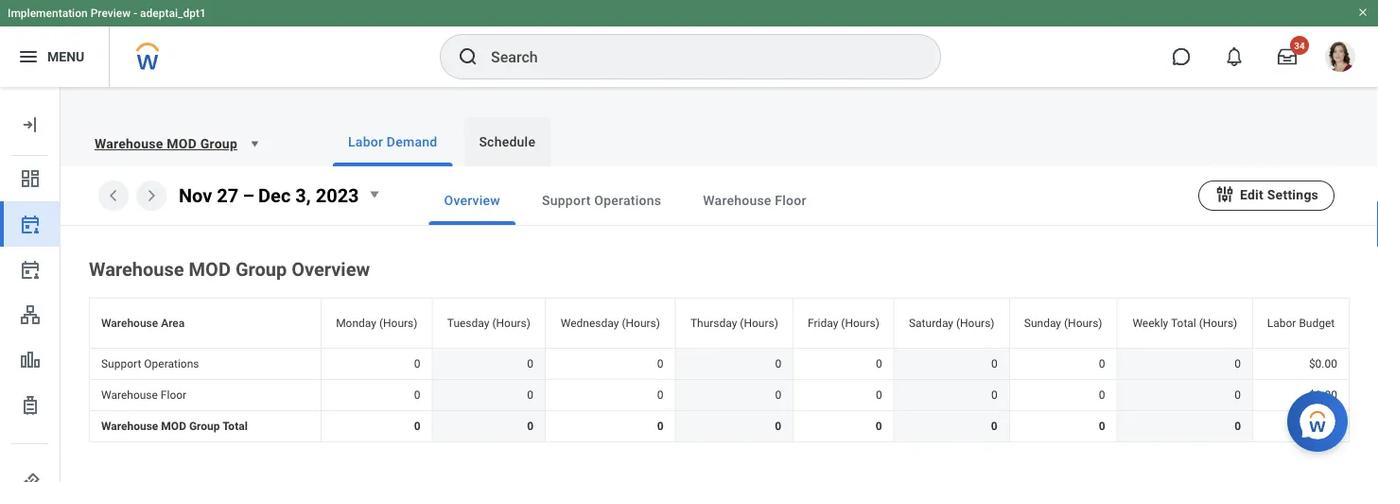 Task type: vqa. For each thing, say whether or not it's contained in the screenshot.
$0.00 related to Support Operations
yes



Task type: locate. For each thing, give the bounding box(es) containing it.
0 vertical spatial overview
[[444, 192, 500, 208]]

nov 27 – dec 3, 2023 button
[[173, 182, 391, 210]]

(hours) right "weekly"
[[1199, 317, 1237, 330]]

0 horizontal spatial total
[[222, 420, 248, 433]]

0 horizontal spatial support
[[101, 358, 141, 371]]

1 horizontal spatial operations
[[594, 192, 661, 208]]

weekly
[[1133, 317, 1168, 330]]

labor inside button
[[348, 134, 383, 149]]

1 (hours) from the left
[[379, 317, 418, 330]]

1 horizontal spatial overview
[[444, 192, 500, 208]]

1 vertical spatial mod
[[189, 258, 231, 280]]

warehouse area
[[101, 317, 185, 330]]

nov
[[179, 184, 212, 207]]

warehouse mod group total
[[101, 420, 248, 433]]

0 vertical spatial floor
[[775, 192, 807, 208]]

warehouse mod group button
[[83, 125, 271, 163]]

1 vertical spatial group
[[235, 258, 287, 280]]

overview
[[444, 192, 500, 208], [292, 258, 370, 280]]

(hours) for friday (hours)
[[841, 317, 880, 330]]

mod
[[167, 136, 197, 152], [189, 258, 231, 280], [161, 420, 186, 433]]

5 (hours) from the left
[[841, 317, 880, 330]]

support inside button
[[542, 192, 591, 208]]

wednesday
[[561, 317, 619, 330]]

tuesday
[[447, 317, 489, 330]]

support down schedule button
[[542, 192, 591, 208]]

calendar user solid image
[[19, 213, 42, 236]]

overview down schedule button
[[444, 192, 500, 208]]

(hours) right tuesday
[[492, 317, 531, 330]]

saturday
[[909, 317, 953, 330]]

group inside "warehouse mod group" button
[[200, 136, 237, 152]]

0 vertical spatial support operations
[[542, 192, 661, 208]]

2 (hours) from the left
[[492, 317, 531, 330]]

1 horizontal spatial warehouse floor
[[703, 192, 807, 208]]

0 vertical spatial warehouse floor
[[703, 192, 807, 208]]

34 button
[[1267, 36, 1309, 78]]

notifications large image
[[1225, 47, 1244, 66]]

(hours) right saturday
[[956, 317, 995, 330]]

2 vertical spatial mod
[[161, 420, 186, 433]]

total
[[1171, 317, 1196, 330], [222, 420, 248, 433]]

warehouse floor inside button
[[703, 192, 807, 208]]

budget
[[1299, 317, 1335, 330]]

chevron right small image
[[140, 184, 163, 207]]

3,
[[295, 184, 311, 207]]

0 horizontal spatial overview
[[292, 258, 370, 280]]

tab panel
[[61, 166, 1378, 447]]

warehouse mod group overview
[[89, 258, 370, 280]]

2 vertical spatial $0.00
[[1308, 420, 1337, 433]]

(hours) for sunday (hours)
[[1064, 317, 1102, 330]]

chevron left small image
[[102, 184, 125, 207]]

$0.00
[[1309, 358, 1337, 371], [1309, 389, 1337, 402], [1308, 420, 1337, 433]]

edit settings button
[[1198, 181, 1335, 211]]

adeptai_dpt1
[[140, 7, 206, 20]]

1 vertical spatial operations
[[144, 358, 199, 371]]

1 vertical spatial $0.00
[[1309, 389, 1337, 402]]

mod for warehouse mod group total
[[161, 420, 186, 433]]

weekly total (hours)
[[1133, 317, 1237, 330]]

0 vertical spatial group
[[200, 136, 237, 152]]

(hours) for thursday (hours)
[[740, 317, 778, 330]]

1 vertical spatial support
[[101, 358, 141, 371]]

7 (hours) from the left
[[1064, 317, 1102, 330]]

support operations
[[542, 192, 661, 208], [101, 358, 199, 371]]

labor demand button
[[333, 117, 453, 166]]

1 vertical spatial tab list
[[391, 176, 1198, 225]]

warehouse
[[95, 136, 163, 152], [703, 192, 771, 208], [89, 258, 184, 280], [101, 317, 158, 330], [101, 389, 158, 402], [101, 420, 158, 433]]

0 horizontal spatial floor
[[161, 389, 186, 402]]

8 (hours) from the left
[[1199, 317, 1237, 330]]

0 vertical spatial labor
[[348, 134, 383, 149]]

(hours) for wednesday (hours)
[[622, 317, 660, 330]]

link image
[[19, 471, 42, 482]]

dashboard image
[[19, 167, 42, 190]]

1 vertical spatial labor
[[1267, 317, 1296, 330]]

operations inside button
[[594, 192, 661, 208]]

0 horizontal spatial warehouse floor
[[101, 389, 186, 402]]

-
[[134, 7, 137, 20]]

nov 27 – dec 3, 2023
[[179, 184, 359, 207]]

monday
[[336, 317, 376, 330]]

overview up monday
[[292, 258, 370, 280]]

labor left budget
[[1267, 317, 1296, 330]]

0 vertical spatial mod
[[167, 136, 197, 152]]

6 (hours) from the left
[[956, 317, 995, 330]]

0 vertical spatial $0.00
[[1309, 358, 1337, 371]]

1 horizontal spatial labor
[[1267, 317, 1296, 330]]

warehouse floor
[[703, 192, 807, 208], [101, 389, 186, 402]]

labor for labor budget
[[1267, 317, 1296, 330]]

4 (hours) from the left
[[740, 317, 778, 330]]

(hours) right thursday
[[740, 317, 778, 330]]

labor
[[348, 134, 383, 149], [1267, 317, 1296, 330]]

(hours)
[[379, 317, 418, 330], [492, 317, 531, 330], [622, 317, 660, 330], [740, 317, 778, 330], [841, 317, 880, 330], [956, 317, 995, 330], [1064, 317, 1102, 330], [1199, 317, 1237, 330]]

mod inside button
[[167, 136, 197, 152]]

1 vertical spatial total
[[222, 420, 248, 433]]

(hours) right wednesday
[[622, 317, 660, 330]]

1 horizontal spatial support
[[542, 192, 591, 208]]

menu
[[47, 49, 84, 64]]

(hours) for saturday (hours)
[[956, 317, 995, 330]]

friday (hours)
[[808, 317, 880, 330]]

0 vertical spatial support
[[542, 192, 591, 208]]

support down warehouse area
[[101, 358, 141, 371]]

area
[[161, 317, 185, 330]]

support operations inside button
[[542, 192, 661, 208]]

3 (hours) from the left
[[622, 317, 660, 330]]

overview inside button
[[444, 192, 500, 208]]

0 horizontal spatial labor
[[348, 134, 383, 149]]

support operations button
[[527, 176, 677, 225]]

demand
[[387, 134, 437, 149]]

1 horizontal spatial support operations
[[542, 192, 661, 208]]

thursday (hours)
[[690, 317, 778, 330]]

1 vertical spatial support operations
[[101, 358, 199, 371]]

0 vertical spatial tab list
[[295, 117, 1355, 166]]

warehouse mod group
[[95, 136, 237, 152]]

34
[[1294, 40, 1305, 51]]

floor
[[775, 192, 807, 208], [161, 389, 186, 402]]

tuesday (hours)
[[447, 317, 531, 330]]

(hours) right sunday
[[1064, 317, 1102, 330]]

0 vertical spatial operations
[[594, 192, 661, 208]]

group for warehouse mod group total
[[189, 420, 220, 433]]

friday
[[808, 317, 838, 330]]

1 vertical spatial warehouse floor
[[101, 389, 186, 402]]

justify image
[[17, 45, 40, 68]]

0 vertical spatial total
[[1171, 317, 1196, 330]]

schedule button
[[464, 117, 551, 166]]

0
[[414, 358, 421, 371], [527, 358, 534, 371], [657, 358, 664, 371], [775, 358, 782, 371], [876, 358, 882, 371], [991, 358, 998, 371], [1099, 358, 1105, 371], [1235, 358, 1241, 371], [414, 389, 421, 402], [527, 389, 534, 402], [657, 389, 664, 402], [775, 389, 782, 402], [876, 389, 882, 402], [991, 389, 998, 402], [1099, 389, 1105, 402], [1235, 389, 1241, 402], [414, 420, 421, 433], [527, 420, 534, 433], [657, 420, 664, 433], [775, 420, 782, 433], [876, 420, 882, 433], [991, 420, 998, 433], [1099, 420, 1105, 433], [1235, 420, 1241, 433]]

group
[[200, 136, 237, 152], [235, 258, 287, 280], [189, 420, 220, 433]]

tab list
[[295, 117, 1355, 166], [391, 176, 1198, 225]]

calendar user solid image
[[19, 258, 42, 281]]

sunday (hours)
[[1024, 317, 1102, 330]]

labor left 'demand'
[[348, 134, 383, 149]]

(hours) right 'friday'
[[841, 317, 880, 330]]

support
[[542, 192, 591, 208], [101, 358, 141, 371]]

navigation pane region
[[0, 87, 61, 482]]

2 vertical spatial group
[[189, 420, 220, 433]]

1 horizontal spatial floor
[[775, 192, 807, 208]]

(hours) right monday
[[379, 317, 418, 330]]

operations
[[594, 192, 661, 208], [144, 358, 199, 371]]



Task type: describe. For each thing, give the bounding box(es) containing it.
warehouse inside button
[[703, 192, 771, 208]]

edit
[[1240, 187, 1264, 202]]

search image
[[457, 45, 480, 68]]

preview
[[90, 7, 131, 20]]

group for warehouse mod group overview
[[235, 258, 287, 280]]

wednesday (hours)
[[561, 317, 660, 330]]

warehouse inside button
[[95, 136, 163, 152]]

floor inside button
[[775, 192, 807, 208]]

chart image
[[19, 349, 42, 372]]

configure image
[[1214, 184, 1235, 205]]

edit settings
[[1240, 187, 1319, 202]]

menu button
[[0, 26, 109, 87]]

schedule
[[479, 134, 536, 149]]

inbox large image
[[1278, 47, 1297, 66]]

close environment banner image
[[1357, 7, 1369, 18]]

implementation
[[8, 7, 88, 20]]

implementation preview -   adeptai_dpt1
[[8, 7, 206, 20]]

0 horizontal spatial support operations
[[101, 358, 199, 371]]

27 – dec
[[217, 184, 291, 207]]

profile logan mcneil image
[[1325, 42, 1355, 76]]

view team image
[[19, 304, 42, 326]]

thursday
[[690, 317, 737, 330]]

$0.00 for support operations
[[1309, 358, 1337, 371]]

settings
[[1267, 187, 1319, 202]]

0 horizontal spatial operations
[[144, 358, 199, 371]]

sunday
[[1024, 317, 1061, 330]]

labor demand
[[348, 134, 437, 149]]

saturday (hours)
[[909, 317, 995, 330]]

tab panel containing nov 27 – dec 3, 2023
[[61, 166, 1378, 447]]

1 horizontal spatial total
[[1171, 317, 1196, 330]]

labor for labor demand
[[348, 134, 383, 149]]

overview button
[[429, 176, 515, 225]]

1 vertical spatial floor
[[161, 389, 186, 402]]

(hours) for tuesday (hours)
[[492, 317, 531, 330]]

mod for warehouse mod group
[[167, 136, 197, 152]]

mod for warehouse mod group overview
[[189, 258, 231, 280]]

tab list containing overview
[[391, 176, 1198, 225]]

monday (hours)
[[336, 317, 418, 330]]

group for warehouse mod group
[[200, 136, 237, 152]]

(hours) for monday (hours)
[[379, 317, 418, 330]]

menu banner
[[0, 0, 1378, 87]]

caret down small image
[[245, 134, 264, 153]]

$0.00 for warehouse mod group total
[[1308, 420, 1337, 433]]

1 vertical spatial overview
[[292, 258, 370, 280]]

tab list containing labor demand
[[295, 117, 1355, 166]]

transformation import image
[[19, 114, 42, 136]]

Search Workday  search field
[[491, 36, 901, 78]]

$0.00 for warehouse floor
[[1309, 389, 1337, 402]]

labor budget
[[1267, 317, 1335, 330]]

caret down small image
[[363, 183, 386, 206]]

warehouse floor button
[[688, 176, 822, 225]]

2023
[[316, 184, 359, 207]]

task timeoff image
[[19, 394, 42, 417]]



